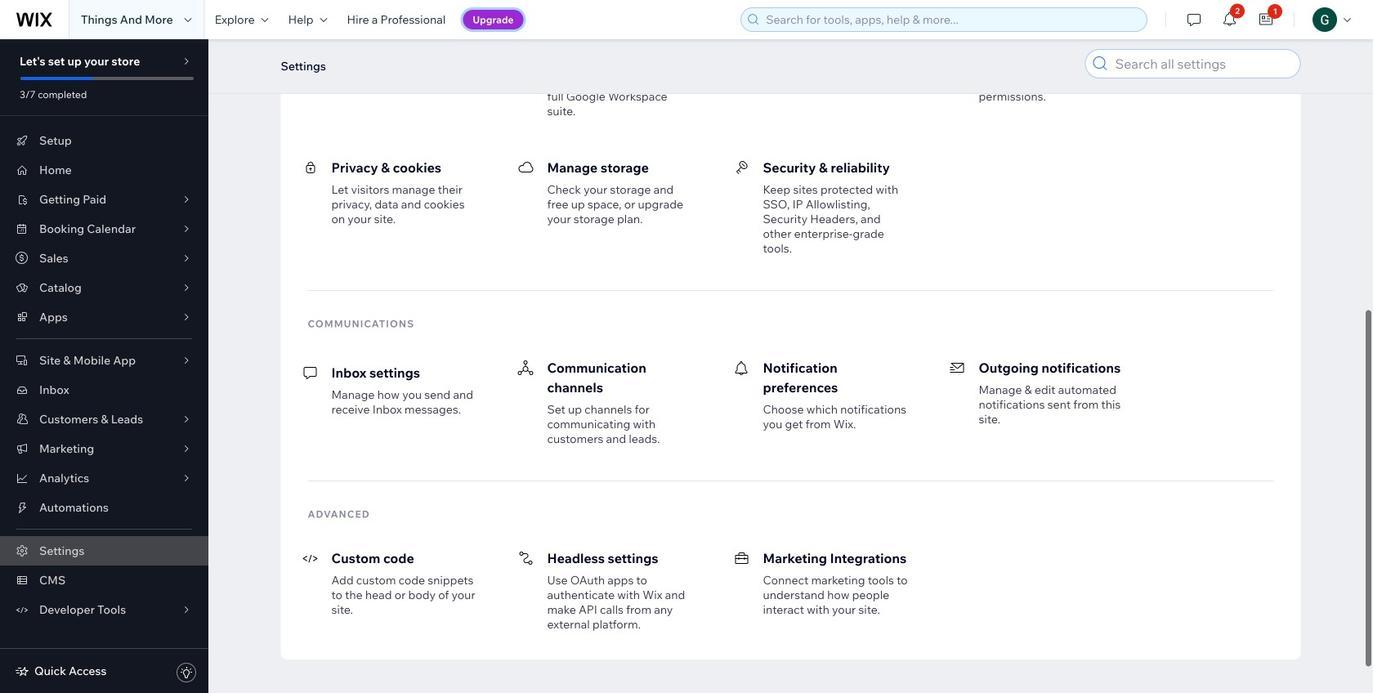 Task type: describe. For each thing, give the bounding box(es) containing it.
Search for tools, apps, help & more... field
[[761, 8, 1142, 31]]

general-section element
[[296, 0, 1286, 271]]

advanced-section element
[[296, 524, 1286, 647]]

Search all settings field
[[1110, 50, 1295, 78]]



Task type: locate. For each thing, give the bounding box(es) containing it.
sidebar element
[[0, 39, 208, 693]]

communications-section element
[[296, 334, 1286, 461]]



Task type: vqa. For each thing, say whether or not it's contained in the screenshot.
general-section element
yes



